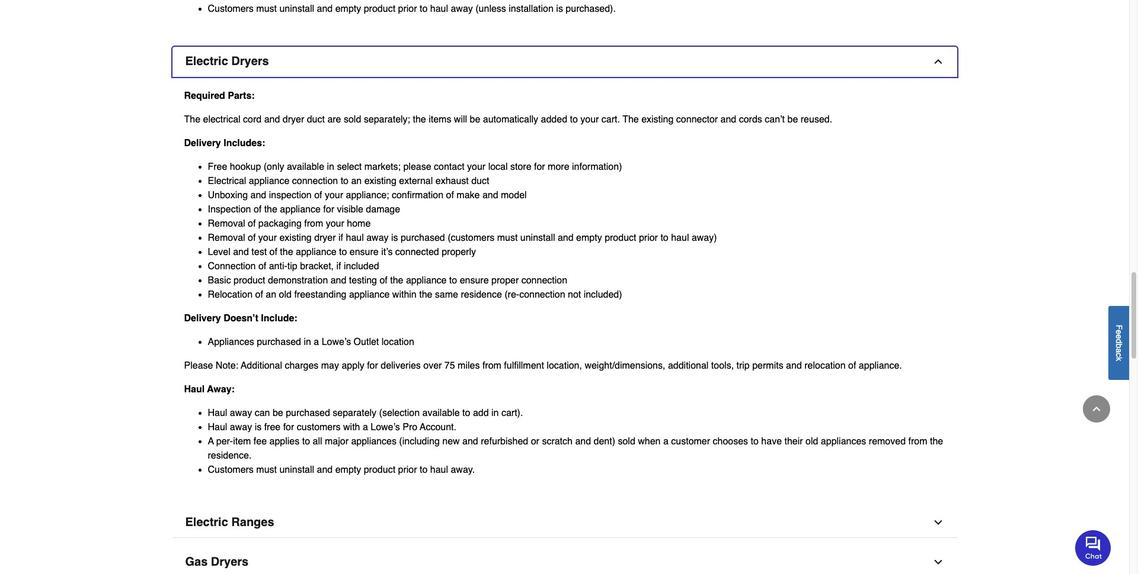 Task type: describe. For each thing, give the bounding box(es) containing it.
2 vertical spatial connection
[[519, 290, 565, 301]]

additional
[[241, 361, 282, 372]]

away left can
[[230, 409, 252, 419]]

residence.
[[208, 451, 252, 462]]

haul away can be purchased separately (selection available to add in cart). haul away is free for customers with a lowe's pro account. a per-item fee applies to all major appliances (including new and refurbished or scratch and dent) sold when a customer chooses to have their old appliances removed from the residence. customers must uninstall and empty product prior to haul away.
[[208, 409, 943, 476]]

scroll to top element
[[1083, 396, 1110, 423]]

0 vertical spatial connection
[[292, 176, 338, 187]]

away)
[[692, 233, 717, 244]]

your up visible
[[325, 191, 343, 201]]

scratch
[[542, 437, 573, 448]]

per-
[[216, 437, 233, 448]]

charges
[[285, 361, 319, 372]]

visible
[[337, 205, 363, 215]]

model
[[501, 191, 527, 201]]

include:
[[261, 314, 297, 325]]

chevron down image
[[932, 557, 944, 569]]

0 horizontal spatial lowe's
[[322, 338, 351, 348]]

basic
[[208, 276, 231, 287]]

appliance down (only
[[249, 176, 289, 187]]

your down visible
[[326, 219, 344, 230]]

0 vertical spatial an
[[351, 176, 362, 187]]

apply
[[342, 361, 364, 372]]

gas
[[185, 556, 208, 570]]

location
[[382, 338, 414, 348]]

installation
[[509, 4, 554, 14]]

2 e from the top
[[1114, 335, 1124, 339]]

0 vertical spatial ensure
[[350, 247, 379, 258]]

(only
[[264, 162, 284, 173]]

sold inside haul away can be purchased separately (selection available to add in cart). haul away is free for customers with a lowe's pro account. a per-item fee applies to all major appliances (including new and refurbished or scratch and dent) sold when a customer chooses to have their old appliances removed from the residence. customers must uninstall and empty product prior to haul away.
[[618, 437, 635, 448]]

chevron up image inside the scroll to top element
[[1091, 404, 1103, 416]]

away inside free hookup (only available in select markets; please contact your local store for more information) electrical appliance connection to an existing external exhaust duct unboxing and inspection of your appliance; confirmation of make and model inspection of the appliance for visible damage removal of packaging from your home removal of your existing dryer if haul away is purchased (customers must uninstall and empty product prior to haul away) level and test of the appliance to ensure it's connected properly connection of anti-tip bracket, if included basic product demonstration and testing of the appliance to ensure proper connection relocation of an old freestanding appliance within the same residence (re-connection not included)
[[366, 233, 389, 244]]

delivery for delivery includes:
[[184, 138, 221, 149]]

1 vertical spatial ensure
[[460, 276, 489, 287]]

is inside haul away can be purchased separately (selection available to add in cart). haul away is free for customers with a lowe's pro account. a per-item fee applies to all major appliances (including new and refurbished or scratch and dent) sold when a customer chooses to have their old appliances removed from the residence. customers must uninstall and empty product prior to haul away.
[[255, 423, 262, 434]]

customers must uninstall and empty product prior to haul away (unless installation is purchased).
[[208, 4, 616, 14]]

connector
[[676, 115, 718, 125]]

same
[[435, 290, 458, 301]]

must inside free hookup (only available in select markets; please contact your local store for more information) electrical appliance connection to an existing external exhaust duct unboxing and inspection of your appliance; confirmation of make and model inspection of the appliance for visible damage removal of packaging from your home removal of your existing dryer if haul away is purchased (customers must uninstall and empty product prior to haul away) level and test of the appliance to ensure it's connected properly connection of anti-tip bracket, if included basic product demonstration and testing of the appliance to ensure proper connection relocation of an old freestanding appliance within the same residence (re-connection not included)
[[497, 233, 518, 244]]

store
[[510, 162, 531, 173]]

electric for electric dryers
[[185, 55, 228, 68]]

cart.
[[602, 115, 620, 125]]

more
[[548, 162, 569, 173]]

the inside haul away can be purchased separately (selection available to add in cart). haul away is free for customers with a lowe's pro account. a per-item fee applies to all major appliances (including new and refurbished or scratch and dent) sold when a customer chooses to have their old appliances removed from the residence. customers must uninstall and empty product prior to haul away.
[[930, 437, 943, 448]]

free
[[264, 423, 281, 434]]

0 vertical spatial uninstall
[[279, 4, 314, 14]]

haul away:
[[184, 385, 235, 396]]

fee
[[254, 437, 267, 448]]

0 horizontal spatial in
[[304, 338, 311, 348]]

have
[[761, 437, 782, 448]]

are
[[327, 115, 341, 125]]

separately
[[333, 409, 376, 419]]

empty inside free hookup (only available in select markets; please contact your local store for more information) electrical appliance connection to an existing external exhaust duct unboxing and inspection of your appliance; confirmation of make and model inspection of the appliance for visible damage removal of packaging from your home removal of your existing dryer if haul away is purchased (customers must uninstall and empty product prior to haul away) level and test of the appliance to ensure it's connected properly connection of anti-tip bracket, if included basic product demonstration and testing of the appliance to ensure proper connection relocation of an old freestanding appliance within the same residence (re-connection not included)
[[576, 233, 602, 244]]

chevron up image inside electric dryers "button"
[[932, 56, 944, 68]]

required parts:
[[184, 91, 255, 102]]

in inside free hookup (only available in select markets; please contact your local store for more information) electrical appliance connection to an existing external exhaust duct unboxing and inspection of your appliance; confirmation of make and model inspection of the appliance for visible damage removal of packaging from your home removal of your existing dryer if haul away is purchased (customers must uninstall and empty product prior to haul away) level and test of the appliance to ensure it's connected properly connection of anti-tip bracket, if included basic product demonstration and testing of the appliance to ensure proper connection relocation of an old freestanding appliance within the same residence (re-connection not included)
[[327, 162, 334, 173]]

pro
[[403, 423, 417, 434]]

outlet
[[354, 338, 379, 348]]

in inside haul away can be purchased separately (selection available to add in cart). haul away is free for customers with a lowe's pro account. a per-item fee applies to all major appliances (including new and refurbished or scratch and dent) sold when a customer chooses to have their old appliances removed from the residence. customers must uninstall and empty product prior to haul away.
[[491, 409, 499, 419]]

haul left (unless
[[430, 4, 448, 14]]

(including
[[399, 437, 440, 448]]

within
[[392, 290, 417, 301]]

please note: additional charges may apply for deliveries over 75 miles from fulfillment location, weight/dimensions, additional tools, trip permits and relocation of appliance.
[[184, 361, 902, 372]]

2 horizontal spatial existing
[[641, 115, 674, 125]]

inspection
[[269, 191, 312, 201]]

chat invite button image
[[1075, 530, 1111, 566]]

trip
[[737, 361, 750, 372]]

delivery doesn't include:
[[184, 314, 297, 325]]

2 removal from the top
[[208, 233, 245, 244]]

residence
[[461, 290, 502, 301]]

2 the from the left
[[623, 115, 639, 125]]

damage
[[366, 205, 400, 215]]

b
[[1114, 344, 1124, 349]]

1 horizontal spatial existing
[[364, 176, 397, 187]]

dryers for gas dryers
[[211, 556, 249, 570]]

when
[[638, 437, 661, 448]]

appliances purchased in a lowe's outlet location
[[208, 338, 414, 348]]

delivery for delivery doesn't include:
[[184, 314, 221, 325]]

the up tip at the left top of page
[[280, 247, 293, 258]]

parts:
[[228, 91, 255, 102]]

relocation
[[805, 361, 846, 372]]

can't
[[765, 115, 785, 125]]

location,
[[547, 361, 582, 372]]

it's
[[381, 247, 393, 258]]

note:
[[216, 361, 238, 372]]

testing
[[349, 276, 377, 287]]

or
[[531, 437, 539, 448]]

removed
[[869, 437, 906, 448]]

old inside haul away can be purchased separately (selection available to add in cart). haul away is free for customers with a lowe's pro account. a per-item fee applies to all major appliances (including new and refurbished or scratch and dent) sold when a customer chooses to have their old appliances removed from the residence. customers must uninstall and empty product prior to haul away.
[[806, 437, 818, 448]]

unboxing
[[208, 191, 248, 201]]

account.
[[420, 423, 456, 434]]

haul for haul away:
[[184, 385, 205, 396]]

dryers for electric dryers
[[231, 55, 269, 68]]

weight/dimensions,
[[585, 361, 665, 372]]

please
[[403, 162, 431, 173]]

0 vertical spatial must
[[256, 4, 277, 14]]

local
[[488, 162, 508, 173]]

packaging
[[258, 219, 302, 230]]

must inside haul away can be purchased separately (selection available to add in cart). haul away is free for customers with a lowe's pro account. a per-item fee applies to all major appliances (including new and refurbished or scratch and dent) sold when a customer chooses to have their old appliances removed from the residence. customers must uninstall and empty product prior to haul away.
[[256, 466, 277, 476]]

fulfillment
[[504, 361, 544, 372]]

uninstall inside haul away can be purchased separately (selection available to add in cart). haul away is free for customers with a lowe's pro account. a per-item fee applies to all major appliances (including new and refurbished or scratch and dent) sold when a customer chooses to have their old appliances removed from the residence. customers must uninstall and empty product prior to haul away.
[[279, 466, 314, 476]]

product inside haul away can be purchased separately (selection available to add in cart). haul away is free for customers with a lowe's pro account. a per-item fee applies to all major appliances (including new and refurbished or scratch and dent) sold when a customer chooses to have their old appliances removed from the residence. customers must uninstall and empty product prior to haul away.
[[364, 466, 395, 476]]

applies
[[269, 437, 300, 448]]

demonstration
[[268, 276, 328, 287]]

away.
[[451, 466, 475, 476]]

2 horizontal spatial be
[[788, 115, 798, 125]]

relocation
[[208, 290, 253, 301]]

please
[[184, 361, 213, 372]]

connection
[[208, 262, 256, 272]]

level
[[208, 247, 230, 258]]

markets;
[[364, 162, 401, 173]]

items
[[429, 115, 451, 125]]

can
[[255, 409, 270, 419]]

gas dryers button
[[172, 549, 957, 575]]

freestanding
[[294, 290, 346, 301]]

away up 'item'
[[230, 423, 252, 434]]

customers
[[297, 423, 341, 434]]

0 vertical spatial sold
[[344, 115, 361, 125]]

haul for haul away can be purchased separately (selection available to add in cart). haul away is free for customers with a lowe's pro account. a per-item fee applies to all major appliances (including new and refurbished or scratch and dent) sold when a customer chooses to have their old appliances removed from the residence. customers must uninstall and empty product prior to haul away.
[[208, 409, 227, 419]]

will
[[454, 115, 467, 125]]

deliveries
[[381, 361, 421, 372]]

prior inside free hookup (only available in select markets; please contact your local store for more information) electrical appliance connection to an existing external exhaust duct unboxing and inspection of your appliance; confirmation of make and model inspection of the appliance for visible damage removal of packaging from your home removal of your existing dryer if haul away is purchased (customers must uninstall and empty product prior to haul away) level and test of the appliance to ensure it's connected properly connection of anti-tip bracket, if included basic product demonstration and testing of the appliance to ensure proper connection relocation of an old freestanding appliance within the same residence (re-connection not included)
[[639, 233, 658, 244]]

all
[[313, 437, 322, 448]]

(re-
[[505, 290, 519, 301]]

contact
[[434, 162, 465, 173]]

appliance down inspection
[[280, 205, 321, 215]]

cord
[[243, 115, 262, 125]]

properly
[[442, 247, 476, 258]]

appliance.
[[859, 361, 902, 372]]

0 vertical spatial prior
[[398, 4, 417, 14]]

customer
[[671, 437, 710, 448]]

bracket,
[[300, 262, 334, 272]]

customers inside haul away can be purchased separately (selection available to add in cart). haul away is free for customers with a lowe's pro account. a per-item fee applies to all major appliances (including new and refurbished or scratch and dent) sold when a customer chooses to have their old appliances removed from the residence. customers must uninstall and empty product prior to haul away.
[[208, 466, 254, 476]]



Task type: vqa. For each thing, say whether or not it's contained in the screenshot.
hood
no



Task type: locate. For each thing, give the bounding box(es) containing it.
from right removed
[[908, 437, 927, 448]]

is inside free hookup (only available in select markets; please contact your local store for more information) electrical appliance connection to an existing external exhaust duct unboxing and inspection of your appliance; confirmation of make and model inspection of the appliance for visible damage removal of packaging from your home removal of your existing dryer if haul away is purchased (customers must uninstall and empty product prior to haul away) level and test of the appliance to ensure it's connected properly connection of anti-tip bracket, if included basic product demonstration and testing of the appliance to ensure proper connection relocation of an old freestanding appliance within the same residence (re-connection not included)
[[391, 233, 398, 244]]

be right will
[[470, 115, 480, 125]]

electric up 'gas'
[[185, 517, 228, 530]]

from right packaging
[[304, 219, 323, 230]]

your left local
[[467, 162, 486, 173]]

1 vertical spatial if
[[336, 262, 341, 272]]

electric inside electric dryers "button"
[[185, 55, 228, 68]]

1 horizontal spatial dryer
[[314, 233, 336, 244]]

an up include:
[[266, 290, 276, 301]]

old right the their
[[806, 437, 818, 448]]

2 vertical spatial prior
[[398, 466, 417, 476]]

a
[[208, 437, 214, 448]]

duct inside free hookup (only available in select markets; please contact your local store for more information) electrical appliance connection to an existing external exhaust duct unboxing and inspection of your appliance; confirmation of make and model inspection of the appliance for visible damage removal of packaging from your home removal of your existing dryer if haul away is purchased (customers must uninstall and empty product prior to haul away) level and test of the appliance to ensure it's connected properly connection of anti-tip bracket, if included basic product demonstration and testing of the appliance to ensure proper connection relocation of an old freestanding appliance within the same residence (re-connection not included)
[[471, 176, 489, 187]]

1 horizontal spatial available
[[422, 409, 460, 419]]

old
[[279, 290, 292, 301], [806, 437, 818, 448]]

2 horizontal spatial in
[[491, 409, 499, 419]]

your up "test"
[[258, 233, 277, 244]]

1 horizontal spatial sold
[[618, 437, 635, 448]]

0 horizontal spatial the
[[184, 115, 200, 125]]

0 vertical spatial from
[[304, 219, 323, 230]]

removal
[[208, 219, 245, 230], [208, 233, 245, 244]]

(unless
[[476, 4, 506, 14]]

0 horizontal spatial existing
[[279, 233, 312, 244]]

a up charges on the bottom left
[[314, 338, 319, 348]]

2 vertical spatial uninstall
[[279, 466, 314, 476]]

haul down please
[[184, 385, 205, 396]]

sold right are
[[344, 115, 361, 125]]

haul up a
[[208, 423, 227, 434]]

ensure up residence
[[460, 276, 489, 287]]

connection
[[292, 176, 338, 187], [521, 276, 567, 287], [519, 290, 565, 301]]

may
[[321, 361, 339, 372]]

miles
[[458, 361, 480, 372]]

ensure up included
[[350, 247, 379, 258]]

0 vertical spatial duct
[[307, 115, 325, 125]]

dryer up bracket,
[[314, 233, 336, 244]]

external
[[399, 176, 433, 187]]

in
[[327, 162, 334, 173], [304, 338, 311, 348], [491, 409, 499, 419]]

2 electric from the top
[[185, 517, 228, 530]]

1 vertical spatial existing
[[364, 176, 397, 187]]

automatically
[[483, 115, 538, 125]]

free
[[208, 162, 227, 173]]

if down visible
[[338, 233, 343, 244]]

the right cart.
[[623, 115, 639, 125]]

1 delivery from the top
[[184, 138, 221, 149]]

1 customers from the top
[[208, 4, 254, 14]]

purchased (customers
[[401, 233, 495, 244]]

cords
[[739, 115, 762, 125]]

appliance down testing at left
[[349, 290, 390, 301]]

existing
[[641, 115, 674, 125], [364, 176, 397, 187], [279, 233, 312, 244]]

0 vertical spatial removal
[[208, 219, 245, 230]]

2 customers from the top
[[208, 466, 254, 476]]

prior inside haul away can be purchased separately (selection available to add in cart). haul away is free for customers with a lowe's pro account. a per-item fee applies to all major appliances (including new and refurbished or scratch and dent) sold when a customer chooses to have their old appliances removed from the residence. customers must uninstall and empty product prior to haul away.
[[398, 466, 417, 476]]

the
[[184, 115, 200, 125], [623, 115, 639, 125]]

0 horizontal spatial be
[[273, 409, 283, 419]]

0 vertical spatial dryer
[[283, 115, 304, 125]]

doesn't
[[224, 314, 258, 325]]

over
[[423, 361, 442, 372]]

0 horizontal spatial ensure
[[350, 247, 379, 258]]

in up charges on the bottom left
[[304, 338, 311, 348]]

1 e from the top
[[1114, 330, 1124, 335]]

for left visible
[[323, 205, 334, 215]]

haul down away:
[[208, 409, 227, 419]]

1 vertical spatial from
[[482, 361, 501, 372]]

lowe's up may
[[322, 338, 351, 348]]

the left same
[[419, 290, 432, 301]]

ensure
[[350, 247, 379, 258], [460, 276, 489, 287]]

chevron down image
[[932, 518, 944, 530]]

the electrical cord and dryer duct are sold separately; the items will be automatically added to your cart. the existing connector and cords can't be reused.
[[184, 115, 832, 125]]

0 vertical spatial empty
[[335, 4, 361, 14]]

dryers
[[231, 55, 269, 68], [211, 556, 249, 570]]

confirmation
[[392, 191, 443, 201]]

chooses
[[713, 437, 748, 448]]

0 horizontal spatial duct
[[307, 115, 325, 125]]

available right (only
[[287, 162, 324, 173]]

must
[[256, 4, 277, 14], [497, 233, 518, 244], [256, 466, 277, 476]]

0 vertical spatial customers
[[208, 4, 254, 14]]

1 vertical spatial dryers
[[211, 556, 249, 570]]

empty inside haul away can be purchased separately (selection available to add in cart). haul away is free for customers with a lowe's pro account. a per-item fee applies to all major appliances (including new and refurbished or scratch and dent) sold when a customer chooses to have their old appliances removed from the residence. customers must uninstall and empty product prior to haul away.
[[335, 466, 361, 476]]

from inside haul away can be purchased separately (selection available to add in cart). haul away is free for customers with a lowe's pro account. a per-item fee applies to all major appliances (including new and refurbished or scratch and dent) sold when a customer chooses to have their old appliances removed from the residence. customers must uninstall and empty product prior to haul away.
[[908, 437, 927, 448]]

sold right dent)
[[618, 437, 635, 448]]

1 vertical spatial purchased
[[286, 409, 330, 419]]

old inside free hookup (only available in select markets; please contact your local store for more information) electrical appliance connection to an existing external exhaust duct unboxing and inspection of your appliance; confirmation of make and model inspection of the appliance for visible damage removal of packaging from your home removal of your existing dryer if haul away is purchased (customers must uninstall and empty product prior to haul away) level and test of the appliance to ensure it's connected properly connection of anti-tip bracket, if included basic product demonstration and testing of the appliance to ensure proper connection relocation of an old freestanding appliance within the same residence (re-connection not included)
[[279, 290, 292, 301]]

delivery
[[184, 138, 221, 149], [184, 314, 221, 325]]

1 vertical spatial lowe's
[[371, 423, 400, 434]]

be inside haul away can be purchased separately (selection available to add in cart). haul away is free for customers with a lowe's pro account. a per-item fee applies to all major appliances (including new and refurbished or scratch and dent) sold when a customer chooses to have their old appliances removed from the residence. customers must uninstall and empty product prior to haul away.
[[273, 409, 283, 419]]

0 horizontal spatial dryer
[[283, 115, 304, 125]]

information)
[[572, 162, 622, 173]]

0 vertical spatial electric
[[185, 55, 228, 68]]

for right 'store'
[[534, 162, 545, 173]]

1 horizontal spatial appliances
[[821, 437, 866, 448]]

electric for electric ranges
[[185, 517, 228, 530]]

included)
[[584, 290, 622, 301]]

1 vertical spatial prior
[[639, 233, 658, 244]]

electric inside electric ranges button
[[185, 517, 228, 530]]

your left cart.
[[580, 115, 599, 125]]

1 the from the left
[[184, 115, 200, 125]]

reused.
[[801, 115, 832, 125]]

0 vertical spatial if
[[338, 233, 343, 244]]

from right miles at the bottom of the page
[[482, 361, 501, 372]]

0 horizontal spatial is
[[255, 423, 262, 434]]

1 vertical spatial available
[[422, 409, 460, 419]]

0 vertical spatial purchased
[[257, 338, 301, 348]]

2 vertical spatial existing
[[279, 233, 312, 244]]

the left items
[[413, 115, 426, 125]]

lowe's down (selection
[[371, 423, 400, 434]]

1 horizontal spatial duct
[[471, 176, 489, 187]]

1 vertical spatial uninstall
[[520, 233, 555, 244]]

to
[[420, 4, 428, 14], [570, 115, 578, 125], [341, 176, 349, 187], [661, 233, 668, 244], [339, 247, 347, 258], [449, 276, 457, 287], [462, 409, 470, 419], [302, 437, 310, 448], [751, 437, 759, 448], [420, 466, 428, 476]]

be right can't
[[788, 115, 798, 125]]

lowe's inside haul away can be purchased separately (selection available to add in cart). haul away is free for customers with a lowe's pro account. a per-item fee applies to all major appliances (including new and refurbished or scratch and dent) sold when a customer chooses to have their old appliances removed from the residence. customers must uninstall and empty product prior to haul away.
[[371, 423, 400, 434]]

if right bracket,
[[336, 262, 341, 272]]

available inside free hookup (only available in select markets; please contact your local store for more information) electrical appliance connection to an existing external exhaust duct unboxing and inspection of your appliance; confirmation of make and model inspection of the appliance for visible damage removal of packaging from your home removal of your existing dryer if haul away is purchased (customers must uninstall and empty product prior to haul away) level and test of the appliance to ensure it's connected properly connection of anti-tip bracket, if included basic product demonstration and testing of the appliance to ensure proper connection relocation of an old freestanding appliance within the same residence (re-connection not included)
[[287, 162, 324, 173]]

1 vertical spatial haul
[[208, 409, 227, 419]]

for
[[534, 162, 545, 173], [323, 205, 334, 215], [367, 361, 378, 372], [283, 423, 294, 434]]

2 vertical spatial empty
[[335, 466, 361, 476]]

d
[[1114, 339, 1124, 344]]

0 horizontal spatial chevron up image
[[932, 56, 944, 68]]

0 vertical spatial chevron up image
[[932, 56, 944, 68]]

is right installation
[[556, 4, 563, 14]]

appliances
[[351, 437, 397, 448], [821, 437, 866, 448]]

1 vertical spatial is
[[391, 233, 398, 244]]

existing down packaging
[[279, 233, 312, 244]]

haul left away.
[[430, 466, 448, 476]]

1 vertical spatial chevron up image
[[1091, 404, 1103, 416]]

electric dryers
[[185, 55, 269, 68]]

removal up level
[[208, 233, 245, 244]]

appliance up same
[[406, 276, 447, 287]]

2 vertical spatial must
[[256, 466, 277, 476]]

1 vertical spatial in
[[304, 338, 311, 348]]

inspection
[[208, 205, 251, 215]]

dryers up parts:
[[231, 55, 269, 68]]

2 vertical spatial is
[[255, 423, 262, 434]]

included
[[344, 262, 379, 272]]

2 vertical spatial haul
[[208, 423, 227, 434]]

0 vertical spatial lowe's
[[322, 338, 351, 348]]

dryers inside "button"
[[231, 55, 269, 68]]

additional
[[668, 361, 709, 372]]

uninstall inside free hookup (only available in select markets; please contact your local store for more information) electrical appliance connection to an existing external exhaust duct unboxing and inspection of your appliance; confirmation of make and model inspection of the appliance for visible damage removal of packaging from your home removal of your existing dryer if haul away is purchased (customers must uninstall and empty product prior to haul away) level and test of the appliance to ensure it's connected properly connection of anti-tip bracket, if included basic product demonstration and testing of the appliance to ensure proper connection relocation of an old freestanding appliance within the same residence (re-connection not included)
[[520, 233, 555, 244]]

item
[[233, 437, 251, 448]]

haul down the home
[[346, 233, 364, 244]]

purchased up customers
[[286, 409, 330, 419]]

1 horizontal spatial chevron up image
[[1091, 404, 1103, 416]]

available up account.
[[422, 409, 460, 419]]

uninstall
[[279, 4, 314, 14], [520, 233, 555, 244], [279, 466, 314, 476]]

0 vertical spatial is
[[556, 4, 563, 14]]

for inside haul away can be purchased separately (selection available to add in cart). haul away is free for customers with a lowe's pro account. a per-item fee applies to all major appliances (including new and refurbished or scratch and dent) sold when a customer chooses to have their old appliances removed from the residence. customers must uninstall and empty product prior to haul away.
[[283, 423, 294, 434]]

customers up "electric dryers" at left top
[[208, 4, 254, 14]]

away left (unless
[[451, 4, 473, 14]]

delivery down relocation
[[184, 314, 221, 325]]

customers down residence.
[[208, 466, 254, 476]]

1 vertical spatial old
[[806, 437, 818, 448]]

2 horizontal spatial from
[[908, 437, 927, 448]]

0 vertical spatial in
[[327, 162, 334, 173]]

the right removed
[[930, 437, 943, 448]]

1 vertical spatial sold
[[618, 437, 635, 448]]

old down demonstration
[[279, 290, 292, 301]]

1 horizontal spatial from
[[482, 361, 501, 372]]

1 vertical spatial connection
[[521, 276, 567, 287]]

prior
[[398, 4, 417, 14], [639, 233, 658, 244], [398, 466, 417, 476]]

a up k
[[1114, 349, 1124, 353]]

a right 'with'
[[363, 423, 368, 434]]

0 horizontal spatial available
[[287, 162, 324, 173]]

the down required
[[184, 115, 200, 125]]

0 vertical spatial old
[[279, 290, 292, 301]]

1 vertical spatial duct
[[471, 176, 489, 187]]

tip
[[287, 262, 297, 272]]

available inside haul away can be purchased separately (selection available to add in cart). haul away is free for customers with a lowe's pro account. a per-item fee applies to all major appliances (including new and refurbished or scratch and dent) sold when a customer chooses to have their old appliances removed from the residence. customers must uninstall and empty product prior to haul away.
[[422, 409, 460, 419]]

sold
[[344, 115, 361, 125], [618, 437, 635, 448]]

purchased down include:
[[257, 338, 301, 348]]

dent)
[[594, 437, 615, 448]]

permits
[[752, 361, 783, 372]]

connection right proper on the left
[[521, 276, 567, 287]]

existing down markets;
[[364, 176, 397, 187]]

away up it's
[[366, 233, 389, 244]]

a right when
[[663, 437, 669, 448]]

1 vertical spatial dryer
[[314, 233, 336, 244]]

0 vertical spatial delivery
[[184, 138, 221, 149]]

1 horizontal spatial old
[[806, 437, 818, 448]]

haul inside haul away can be purchased separately (selection available to add in cart). haul away is free for customers with a lowe's pro account. a per-item fee applies to all major appliances (including new and refurbished or scratch and dent) sold when a customer chooses to have their old appliances removed from the residence. customers must uninstall and empty product prior to haul away.
[[430, 466, 448, 476]]

refurbished
[[481, 437, 528, 448]]

in right 'add'
[[491, 409, 499, 419]]

dryer inside free hookup (only available in select markets; please contact your local store for more information) electrical appliance connection to an existing external exhaust duct unboxing and inspection of your appliance; confirmation of make and model inspection of the appliance for visible damage removal of packaging from your home removal of your existing dryer if haul away is purchased (customers must uninstall and empty product prior to haul away) level and test of the appliance to ensure it's connected properly connection of anti-tip bracket, if included basic product demonstration and testing of the appliance to ensure proper connection relocation of an old freestanding appliance within the same residence (re-connection not included)
[[314, 233, 336, 244]]

for up applies
[[283, 423, 294, 434]]

a
[[314, 338, 319, 348], [1114, 349, 1124, 353], [363, 423, 368, 434], [663, 437, 669, 448]]

be
[[470, 115, 480, 125], [788, 115, 798, 125], [273, 409, 283, 419]]

2 horizontal spatial is
[[556, 4, 563, 14]]

1 electric from the top
[[185, 55, 228, 68]]

exhaust
[[436, 176, 469, 187]]

connection up inspection
[[292, 176, 338, 187]]

the up within
[[390, 276, 403, 287]]

connected
[[395, 247, 439, 258]]

2 delivery from the top
[[184, 314, 221, 325]]

is left free
[[255, 423, 262, 434]]

1 vertical spatial delivery
[[184, 314, 221, 325]]

existing left connector
[[641, 115, 674, 125]]

0 vertical spatial available
[[287, 162, 324, 173]]

2 vertical spatial in
[[491, 409, 499, 419]]

away
[[451, 4, 473, 14], [366, 233, 389, 244], [230, 409, 252, 419], [230, 423, 252, 434]]

1 appliances from the left
[[351, 437, 397, 448]]

2 vertical spatial from
[[908, 437, 927, 448]]

1 horizontal spatial the
[[623, 115, 639, 125]]

gas dryers
[[185, 556, 249, 570]]

duct up the make
[[471, 176, 489, 187]]

1 horizontal spatial ensure
[[460, 276, 489, 287]]

dryers inside button
[[211, 556, 249, 570]]

connection left not
[[519, 290, 565, 301]]

1 vertical spatial electric
[[185, 517, 228, 530]]

purchased inside haul away can be purchased separately (selection available to add in cart). haul away is free for customers with a lowe's pro account. a per-item fee applies to all major appliances (including new and refurbished or scratch and dent) sold when a customer chooses to have their old appliances removed from the residence. customers must uninstall and empty product prior to haul away.
[[286, 409, 330, 419]]

0 horizontal spatial sold
[[344, 115, 361, 125]]

e up d
[[1114, 330, 1124, 335]]

1 horizontal spatial is
[[391, 233, 398, 244]]

not
[[568, 290, 581, 301]]

appliances down 'with'
[[351, 437, 397, 448]]

duct left are
[[307, 115, 325, 125]]

appliance
[[249, 176, 289, 187], [280, 205, 321, 215], [296, 247, 336, 258], [406, 276, 447, 287], [349, 290, 390, 301]]

chevron up image
[[932, 56, 944, 68], [1091, 404, 1103, 416]]

electric ranges button
[[172, 509, 957, 539]]

a inside f e e d b a c k button
[[1114, 349, 1124, 353]]

1 horizontal spatial in
[[327, 162, 334, 173]]

an
[[351, 176, 362, 187], [266, 290, 276, 301]]

electrical
[[203, 115, 240, 125]]

1 horizontal spatial be
[[470, 115, 480, 125]]

f e e d b a c k button
[[1108, 306, 1129, 380]]

home
[[347, 219, 371, 230]]

tools,
[[711, 361, 734, 372]]

their
[[785, 437, 803, 448]]

1 vertical spatial customers
[[208, 466, 254, 476]]

0 horizontal spatial old
[[279, 290, 292, 301]]

from inside free hookup (only available in select markets; please contact your local store for more information) electrical appliance connection to an existing external exhaust duct unboxing and inspection of your appliance; confirmation of make and model inspection of the appliance for visible damage removal of packaging from your home removal of your existing dryer if haul away is purchased (customers must uninstall and empty product prior to haul away) level and test of the appliance to ensure it's connected properly connection of anti-tip bracket, if included basic product demonstration and testing of the appliance to ensure proper connection relocation of an old freestanding appliance within the same residence (re-connection not included)
[[304, 219, 323, 230]]

appliance up bracket,
[[296, 247, 336, 258]]

in left "select"
[[327, 162, 334, 173]]

delivery up free
[[184, 138, 221, 149]]

delivery includes:
[[184, 138, 265, 149]]

0 vertical spatial haul
[[184, 385, 205, 396]]

haul left away) at the top
[[671, 233, 689, 244]]

is
[[556, 4, 563, 14], [391, 233, 398, 244], [255, 423, 262, 434]]

product
[[364, 4, 395, 14], [605, 233, 636, 244], [234, 276, 265, 287], [364, 466, 395, 476]]

2 appliances from the left
[[821, 437, 866, 448]]

appliance;
[[346, 191, 389, 201]]

0 horizontal spatial from
[[304, 219, 323, 230]]

appliances
[[208, 338, 254, 348]]

electrical
[[208, 176, 246, 187]]

0 horizontal spatial an
[[266, 290, 276, 301]]

1 vertical spatial must
[[497, 233, 518, 244]]

ranges
[[231, 517, 274, 530]]

is up it's
[[391, 233, 398, 244]]

1 horizontal spatial lowe's
[[371, 423, 400, 434]]

dryer left are
[[283, 115, 304, 125]]

0 horizontal spatial appliances
[[351, 437, 397, 448]]

appliances left removed
[[821, 437, 866, 448]]

removal down inspection
[[208, 219, 245, 230]]

1 vertical spatial empty
[[576, 233, 602, 244]]

customers
[[208, 4, 254, 14], [208, 466, 254, 476]]

1 vertical spatial removal
[[208, 233, 245, 244]]

be up free
[[273, 409, 283, 419]]

e up b
[[1114, 335, 1124, 339]]

major
[[325, 437, 349, 448]]

c
[[1114, 353, 1124, 357]]

electric up required
[[185, 55, 228, 68]]

dryers right 'gas'
[[211, 556, 249, 570]]

an down "select"
[[351, 176, 362, 187]]

0 vertical spatial existing
[[641, 115, 674, 125]]

1 vertical spatial an
[[266, 290, 276, 301]]

0 vertical spatial dryers
[[231, 55, 269, 68]]

with
[[343, 423, 360, 434]]

the up packaging
[[264, 205, 277, 215]]

1 horizontal spatial an
[[351, 176, 362, 187]]

1 removal from the top
[[208, 219, 245, 230]]

for right apply
[[367, 361, 378, 372]]



